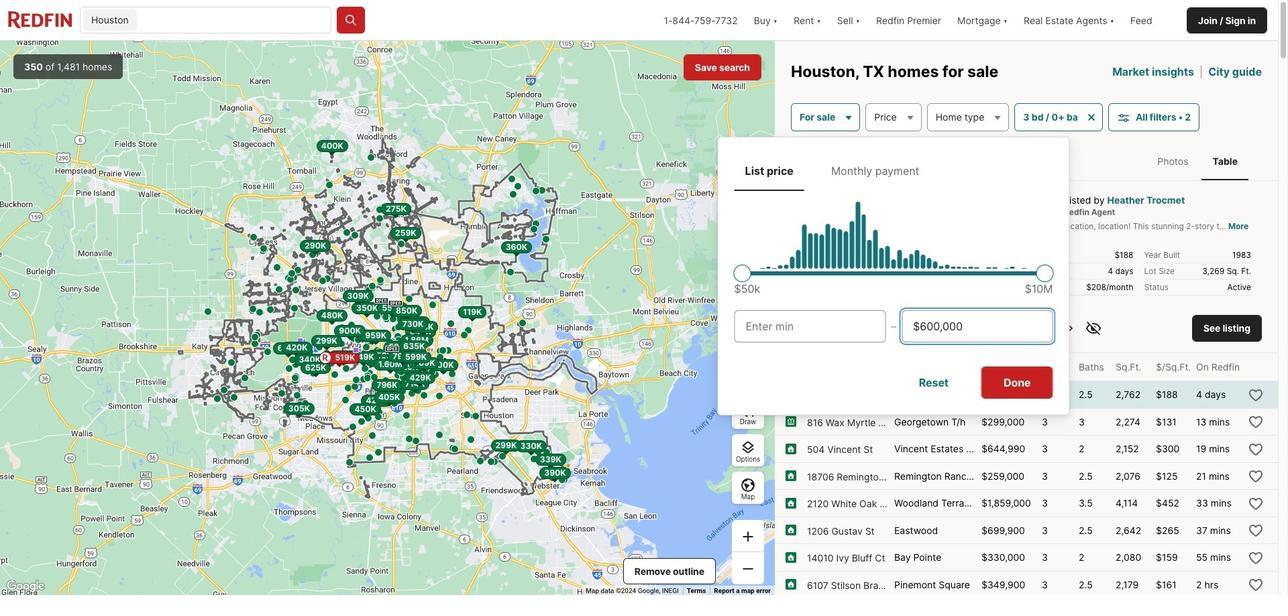 Task type: vqa. For each thing, say whether or not it's contained in the screenshot.
search field at the left of page
yes



Task type: describe. For each thing, give the bounding box(es) containing it.
2 tab from the left
[[821, 153, 930, 188]]

Enter min text field
[[746, 319, 874, 335]]

submit search image
[[344, 13, 358, 27]]

1 horizontal spatial tab list
[[1134, 142, 1262, 181]]

Enter max text field
[[913, 319, 1042, 335]]

1 tab from the left
[[734, 153, 804, 188]]

google image
[[3, 578, 48, 596]]

map region
[[0, 41, 775, 596]]



Task type: locate. For each thing, give the bounding box(es) containing it.
toggle search results photos view tab
[[1147, 145, 1199, 178]]

menu
[[718, 137, 1070, 416]]

tab list
[[1134, 142, 1262, 181], [734, 153, 1053, 191]]

tab
[[734, 153, 804, 188], [821, 153, 930, 188]]

0 horizontal spatial tab
[[734, 153, 804, 188]]

1 horizontal spatial tab
[[821, 153, 930, 188]]

None search field
[[139, 7, 331, 34]]

minimum price slider
[[734, 265, 751, 282]]

0 horizontal spatial tab list
[[734, 153, 1053, 191]]

maximum price slider
[[1036, 265, 1054, 282]]

toggle search results table view tab
[[1202, 145, 1249, 178]]



